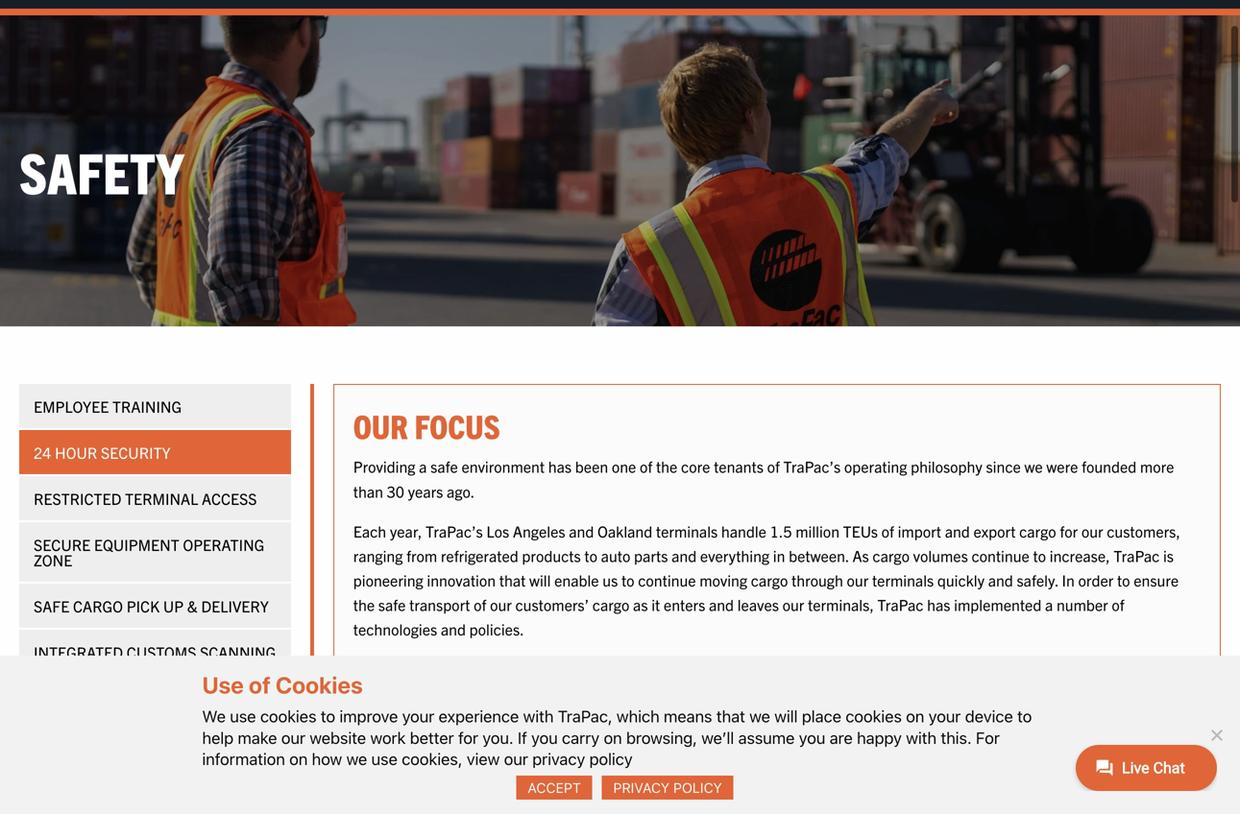 Task type: describe. For each thing, give the bounding box(es) containing it.
if
[[518, 729, 527, 748]]

integrated customs scanning link
[[19, 611, 291, 655]]

security against terrorism link
[[19, 657, 291, 701]]

trapac's inside providing a safe environment has been one of the core tenants of trapac's operating philosophy since we were founded more than 30 years ago.
[[784, 438, 841, 457]]

export
[[974, 502, 1016, 522]]

cookies,
[[402, 750, 463, 769]]

in inside the each year, trapac's los angeles and oakland terminals handle 1.5 million teus of import and export cargo for our customers, ranging from refrigerated products to auto parts and everything in between. as cargo volumes continue to increase, trapac is pioneering innovation that will enable us to continue moving cargo through our terminals quickly and safely. in order to ensure the safe transport of our customers' cargo as it enters and leaves our terminals, trapac has implemented a number of technologies and policies.
[[773, 527, 785, 546]]

a inside providing a safe environment has been one of the core tenants of trapac's operating philosophy since we were founded more than 30 years ago.
[[419, 438, 427, 457]]

as
[[633, 576, 648, 595]]

our down through
[[783, 576, 804, 595]]

we left examine
[[1049, 640, 1078, 678]]

better
[[410, 729, 454, 748]]

integrated customs scanning
[[34, 624, 276, 643]]

pick
[[127, 577, 160, 597]]

browsing,
[[626, 729, 697, 748]]

as inside the each year, trapac's los angeles and oakland terminals handle 1.5 million teus of import and export cargo for our customers, ranging from refrigerated products to auto parts and everything in between. as cargo volumes continue to increase, trapac is pioneering innovation that will enable us to continue moving cargo through our terminals quickly and safely. in order to ensure the safe transport of our customers' cargo as it enters and leaves our terminals, trapac has implemented a number of technologies and policies.
[[853, 527, 869, 546]]

secure equipment operating zone
[[34, 516, 264, 550]]

1 your from the left
[[402, 707, 435, 726]]

place
[[802, 707, 842, 726]]

up
[[163, 577, 184, 597]]

zone
[[34, 531, 72, 550]]

help
[[202, 729, 234, 748]]

to right device
[[1017, 707, 1032, 726]]

to left auto
[[585, 527, 598, 546]]

moving
[[700, 552, 748, 571]]

of up policies.
[[474, 576, 487, 595]]

in
[[1062, 552, 1075, 571]]

delivery
[[201, 577, 269, 597]]

will inside use of cookies we use cookies to improve your experience with trapac, which means that we will place cookies on your device to help make our website work better for you. if you carry on browsing, we'll assume you are happy with this. for information on how we use cookies, view our privacy policy
[[775, 707, 798, 726]]

leaves
[[738, 576, 779, 595]]

our inside "as we invest in new infrastructure and technology at our terminals, we examine ways to:"
[[899, 640, 933, 678]]

examine
[[1084, 640, 1171, 678]]

products
[[522, 527, 581, 546]]

0 horizontal spatial trapac
[[878, 576, 924, 595]]

one
[[612, 438, 636, 457]]

privacy
[[613, 780, 670, 796]]

angeles
[[513, 502, 565, 522]]

use of cookies we use cookies to improve your experience with trapac, which means that we will place cookies on your device to help make our website work better for you. if you carry on browsing, we'll assume you are happy with this. for information on how we use cookies, view our privacy policy
[[202, 672, 1032, 769]]

has inside the each year, trapac's los angeles and oakland terminals handle 1.5 million teus of import and export cargo for our customers, ranging from refrigerated products to auto parts and everything in between. as cargo volumes continue to increase, trapac is pioneering innovation that will enable us to continue moving cargo through our terminals quickly and safely. in order to ensure the safe transport of our customers' cargo as it enters and leaves our terminals, trapac has implemented a number of technologies and policies.
[[927, 576, 951, 595]]

1 vertical spatial with
[[906, 729, 937, 748]]

0 vertical spatial use
[[230, 707, 256, 726]]

quickly
[[938, 552, 985, 571]]

integrated
[[34, 624, 123, 643]]

safe cargo pick up & delivery
[[34, 577, 269, 597]]

1 cookies from the left
[[260, 707, 317, 726]]

and up products
[[569, 502, 594, 522]]

invest
[[420, 640, 482, 678]]

ago.
[[447, 462, 475, 482]]

providing
[[353, 438, 416, 457]]

restricted
[[34, 470, 121, 489]]

24 hour security
[[34, 424, 171, 443]]

restricted terminal access link
[[19, 457, 291, 501]]

employee
[[34, 378, 109, 397]]

safe inside providing a safe environment has been one of the core tenants of trapac's operating philosophy since we were founded more than 30 years ago.
[[431, 438, 458, 457]]

our right through
[[847, 552, 869, 571]]

work
[[370, 729, 406, 748]]

volumes
[[913, 527, 968, 546]]

of right tenants
[[767, 438, 780, 457]]

los
[[486, 502, 509, 522]]

tenants
[[714, 438, 764, 457]]

we inside providing a safe environment has been one of the core tenants of trapac's operating philosophy since we were founded more than 30 years ago.
[[1025, 438, 1043, 457]]

our
[[353, 386, 408, 427]]

1 horizontal spatial continue
[[972, 527, 1030, 546]]

secure equipment operating zone link
[[19, 503, 291, 563]]

privacy
[[532, 750, 585, 769]]

the inside the each year, trapac's los angeles and oakland terminals handle 1.5 million teus of import and export cargo for our customers, ranging from refrigerated products to auto parts and everything in between. as cargo volumes continue to increase, trapac is pioneering innovation that will enable us to continue moving cargo through our terminals quickly and safely. in order to ensure the safe transport of our customers' cargo as it enters and leaves our terminals, trapac has implemented a number of technologies and policies.
[[353, 576, 375, 595]]

improve
[[340, 707, 398, 726]]

security against terrorism
[[34, 670, 257, 689]]

it
[[652, 576, 660, 595]]

to right the order
[[1117, 552, 1130, 571]]

experience
[[439, 707, 519, 726]]

of right one
[[640, 438, 653, 457]]

teus
[[843, 502, 878, 522]]

customs
[[127, 624, 196, 643]]

that inside use of cookies we use cookies to improve your experience with trapac, which means that we will place cookies on your device to help make our website work better for you. if you carry on browsing, we'll assume you are happy with this. for information on how we use cookies, view our privacy policy
[[717, 707, 745, 726]]

secure
[[34, 516, 91, 535]]

cargo up leaves
[[751, 552, 788, 571]]

2 your from the left
[[929, 707, 961, 726]]

enable
[[554, 552, 599, 571]]

everything
[[700, 527, 770, 546]]

refrigerated
[[441, 527, 519, 546]]

were
[[1047, 438, 1078, 457]]

enters
[[664, 576, 705, 595]]

customers,
[[1107, 502, 1181, 522]]

to right us
[[622, 552, 635, 571]]

24
[[34, 424, 51, 443]]

pioneering
[[353, 552, 423, 571]]

implemented
[[954, 576, 1042, 595]]

and up volumes
[[945, 502, 970, 522]]

parts
[[634, 527, 668, 546]]

1 horizontal spatial on
[[604, 729, 622, 748]]

each year, trapac's los angeles and oakland terminals handle 1.5 million teus of import and export cargo for our customers, ranging from refrigerated products to auto parts and everything in between. as cargo volumes continue to increase, trapac is pioneering innovation that will enable us to continue moving cargo through our terminals quickly and safely. in order to ensure the safe transport of our customers' cargo as it enters and leaves our terminals, trapac has implemented a number of technologies and policies.
[[353, 502, 1181, 620]]

1.5
[[770, 502, 792, 522]]

safe inside the each year, trapac's los angeles and oakland terminals handle 1.5 million teus of import and export cargo for our customers, ranging from refrigerated products to auto parts and everything in between. as cargo volumes continue to increase, trapac is pioneering innovation that will enable us to continue moving cargo through our terminals quickly and safely. in order to ensure the safe transport of our customers' cargo as it enters and leaves our terminals, trapac has implemented a number of technologies and policies.
[[378, 576, 406, 595]]

at
[[873, 640, 894, 678]]

hour
[[55, 424, 97, 443]]

founded
[[1082, 438, 1137, 457]]

0 vertical spatial terminals
[[656, 502, 718, 522]]

has inside providing a safe environment has been one of the core tenants of trapac's operating philosophy since we were founded more than 30 years ago.
[[548, 438, 572, 457]]

as we invest in new infrastructure and technology at our terminals, we examine ways to:
[[353, 640, 1171, 719]]

for inside the each year, trapac's los angeles and oakland terminals handle 1.5 million teus of import and export cargo for our customers, ranging from refrigerated products to auto parts and everything in between. as cargo volumes continue to increase, trapac is pioneering innovation that will enable us to continue moving cargo through our terminals quickly and safely. in order to ensure the safe transport of our customers' cargo as it enters and leaves our terminals, trapac has implemented a number of technologies and policies.
[[1060, 502, 1078, 522]]

0 vertical spatial on
[[906, 707, 925, 726]]

1 vertical spatial continue
[[638, 552, 696, 571]]

and inside "as we invest in new infrastructure and technology at our terminals, we examine ways to:"
[[709, 640, 747, 678]]

and up implemented
[[988, 552, 1013, 571]]

policies.
[[469, 601, 524, 620]]

0 vertical spatial trapac
[[1114, 527, 1160, 546]]

scanning
[[200, 624, 276, 643]]

employee training
[[34, 378, 182, 397]]

technologies
[[353, 601, 437, 620]]



Task type: locate. For each thing, give the bounding box(es) containing it.
million
[[796, 502, 840, 522]]

a inside the each year, trapac's los angeles and oakland terminals handle 1.5 million teus of import and export cargo for our customers, ranging from refrigerated products to auto parts and everything in between. as cargo volumes continue to increase, trapac is pioneering innovation that will enable us to continue moving cargo through our terminals quickly and safely. in order to ensure the safe transport of our customers' cargo as it enters and leaves our terminals, trapac has implemented a number of technologies and policies.
[[1045, 576, 1053, 595]]

you right 'if'
[[531, 729, 558, 748]]

happy
[[857, 729, 902, 748]]

1 vertical spatial use
[[371, 750, 398, 769]]

our up the increase,
[[1082, 502, 1103, 522]]

0 horizontal spatial in
[[487, 640, 506, 678]]

terminals, up device
[[939, 640, 1043, 678]]

continue up it
[[638, 552, 696, 571]]

0 horizontal spatial continue
[[638, 552, 696, 571]]

1 horizontal spatial has
[[927, 576, 951, 595]]

our focus
[[353, 386, 500, 427]]

trapac's up refrigerated
[[426, 502, 483, 522]]

will up the assume
[[775, 707, 798, 726]]

with up 'if'
[[523, 707, 554, 726]]

and down moving
[[709, 576, 734, 595]]

1 horizontal spatial use
[[371, 750, 398, 769]]

customers'
[[515, 576, 589, 595]]

a down "safely."
[[1045, 576, 1053, 595]]

trapac's
[[784, 438, 841, 457], [426, 502, 483, 522]]

1 horizontal spatial terminals,
[[939, 640, 1043, 678]]

and right parts
[[672, 527, 697, 546]]

that
[[499, 552, 526, 571], [717, 707, 745, 726]]

order
[[1078, 552, 1114, 571]]

use up make
[[230, 707, 256, 726]]

the left core
[[656, 438, 678, 457]]

1 horizontal spatial that
[[717, 707, 745, 726]]

cookies
[[276, 672, 363, 699]]

trapac's left operating
[[784, 438, 841, 457]]

restricted terminal access
[[34, 470, 257, 489]]

24 hour security link
[[19, 411, 291, 455]]

trapac's inside the each year, trapac's los angeles and oakland terminals handle 1.5 million teus of import and export cargo for our customers, ranging from refrigerated products to auto parts and everything in between. as cargo volumes continue to increase, trapac is pioneering innovation that will enable us to continue moving cargo through our terminals quickly and safely. in order to ensure the safe transport of our customers' cargo as it enters and leaves our terminals, trapac has implemented a number of technologies and policies.
[[426, 502, 483, 522]]

infrastructure
[[560, 640, 703, 678]]

1 horizontal spatial cookies
[[846, 707, 902, 726]]

1 horizontal spatial the
[[656, 438, 678, 457]]

which
[[617, 707, 660, 726]]

1 vertical spatial for
[[458, 729, 478, 748]]

1 vertical spatial on
[[604, 729, 622, 748]]

view
[[467, 750, 500, 769]]

0 horizontal spatial for
[[458, 729, 478, 748]]

safe up ago.
[[431, 438, 458, 457]]

that inside the each year, trapac's los angeles and oakland terminals handle 1.5 million teus of import and export cargo for our customers, ranging from refrigerated products to auto parts and everything in between. as cargo volumes continue to increase, trapac is pioneering innovation that will enable us to continue moving cargo through our terminals quickly and safely. in order to ensure the safe transport of our customers' cargo as it enters and leaves our terminals, trapac has implemented a number of technologies and policies.
[[499, 552, 526, 571]]

oakland
[[598, 502, 653, 522]]

security down integrated
[[34, 670, 103, 689]]

and up means
[[709, 640, 747, 678]]

1 vertical spatial trapac
[[878, 576, 924, 595]]

more
[[1140, 438, 1174, 457]]

1 vertical spatial a
[[1045, 576, 1053, 595]]

1 horizontal spatial your
[[929, 707, 961, 726]]

0 horizontal spatial your
[[402, 707, 435, 726]]

how
[[312, 750, 342, 769]]

a up years
[[419, 438, 427, 457]]

and down transport
[[441, 601, 466, 620]]

with left this.
[[906, 729, 937, 748]]

1 vertical spatial trapac's
[[426, 502, 483, 522]]

1 horizontal spatial trapac
[[1114, 527, 1160, 546]]

security up restricted terminal access
[[101, 424, 171, 443]]

we down website
[[346, 750, 367, 769]]

terminal
[[125, 470, 198, 489]]

1 horizontal spatial as
[[853, 527, 869, 546]]

we up the assume
[[750, 707, 770, 726]]

trapac down customers, on the right
[[1114, 527, 1160, 546]]

technology
[[753, 640, 868, 678]]

cargo right export
[[1019, 502, 1056, 522]]

will inside the each year, trapac's los angeles and oakland terminals handle 1.5 million teus of import and export cargo for our customers, ranging from refrigerated products to auto parts and everything in between. as cargo volumes continue to increase, trapac is pioneering innovation that will enable us to continue moving cargo through our terminals quickly and safely. in order to ensure the safe transport of our customers' cargo as it enters and leaves our terminals, trapac has implemented a number of technologies and policies.
[[529, 552, 551, 571]]

we
[[202, 707, 226, 726]]

your up better
[[402, 707, 435, 726]]

safety
[[19, 116, 184, 187]]

0 vertical spatial as
[[853, 527, 869, 546]]

as inside "as we invest in new infrastructure and technology at our terminals, we examine ways to:"
[[353, 640, 379, 678]]

website
[[310, 729, 366, 748]]

safe
[[34, 577, 69, 597]]

our up policies.
[[490, 576, 512, 595]]

0 vertical spatial continue
[[972, 527, 1030, 546]]

0 vertical spatial a
[[419, 438, 427, 457]]

0 horizontal spatial with
[[523, 707, 554, 726]]

safely.
[[1017, 552, 1059, 571]]

0 horizontal spatial terminals,
[[808, 576, 874, 595]]

our right at
[[899, 640, 933, 678]]

0 horizontal spatial safe
[[378, 576, 406, 595]]

to:
[[410, 682, 438, 719]]

safe cargo pick up & delivery link
[[19, 565, 291, 609]]

a
[[419, 438, 427, 457], [1045, 576, 1053, 595]]

our right make
[[281, 729, 305, 748]]

0 horizontal spatial will
[[529, 552, 551, 571]]

we up ways
[[385, 640, 414, 678]]

has down quickly
[[927, 576, 951, 595]]

use down work
[[371, 750, 398, 769]]

as
[[853, 527, 869, 546], [353, 640, 379, 678]]

philosophy
[[911, 438, 983, 457]]

1 vertical spatial in
[[487, 640, 506, 678]]

we'll
[[701, 729, 734, 748]]

1 horizontal spatial safe
[[431, 438, 458, 457]]

1 horizontal spatial in
[[773, 527, 785, 546]]

2 horizontal spatial on
[[906, 707, 925, 726]]

0 horizontal spatial cookies
[[260, 707, 317, 726]]

0 horizontal spatial the
[[353, 576, 375, 595]]

of down the order
[[1112, 576, 1125, 595]]

as up ways
[[353, 640, 379, 678]]

cookies up make
[[260, 707, 317, 726]]

1 vertical spatial terminals
[[872, 552, 934, 571]]

0 horizontal spatial you
[[531, 729, 558, 748]]

1 horizontal spatial terminals
[[872, 552, 934, 571]]

trapac down volumes
[[878, 576, 924, 595]]

safe up technologies
[[378, 576, 406, 595]]

information
[[202, 750, 285, 769]]

ensure
[[1134, 552, 1179, 571]]

make
[[238, 729, 277, 748]]

0 horizontal spatial as
[[353, 640, 379, 678]]

cookies up happy
[[846, 707, 902, 726]]

your up this.
[[929, 707, 961, 726]]

cargo down us
[[593, 576, 630, 595]]

0 horizontal spatial terminals
[[656, 502, 718, 522]]

cookies
[[260, 707, 317, 726], [846, 707, 902, 726]]

to up "safely."
[[1033, 527, 1046, 546]]

and
[[569, 502, 594, 522], [945, 502, 970, 522], [672, 527, 697, 546], [988, 552, 1013, 571], [709, 576, 734, 595], [441, 601, 466, 620], [709, 640, 747, 678]]

2 cookies from the left
[[846, 707, 902, 726]]

terminals, inside the each year, trapac's los angeles and oakland terminals handle 1.5 million teus of import and export cargo for our customers, ranging from refrigerated products to auto parts and everything in between. as cargo volumes continue to increase, trapac is pioneering innovation that will enable us to continue moving cargo through our terminals quickly and safely. in order to ensure the safe transport of our customers' cargo as it enters and leaves our terminals, trapac has implemented a number of technologies and policies.
[[808, 576, 874, 595]]

for down experience
[[458, 729, 478, 748]]

in left new
[[487, 640, 506, 678]]

continue down export
[[972, 527, 1030, 546]]

in inside "as we invest in new infrastructure and technology at our terminals, we examine ways to:"
[[487, 640, 506, 678]]

safe
[[431, 438, 458, 457], [378, 576, 406, 595]]

0 vertical spatial will
[[529, 552, 551, 571]]

import
[[898, 502, 942, 522]]

years
[[408, 462, 443, 482]]

you down 'place'
[[799, 729, 826, 748]]

to
[[585, 527, 598, 546], [1033, 527, 1046, 546], [622, 552, 635, 571], [1117, 552, 1130, 571], [321, 707, 335, 726], [1017, 707, 1032, 726]]

the inside providing a safe environment has been one of the core tenants of trapac's operating philosophy since we were founded more than 30 years ago.
[[656, 438, 678, 457]]

device
[[965, 707, 1013, 726]]

access
[[202, 470, 257, 489]]

new
[[512, 640, 554, 678]]

0 vertical spatial trapac's
[[784, 438, 841, 457]]

has left been
[[548, 438, 572, 457]]

0 horizontal spatial a
[[419, 438, 427, 457]]

1 horizontal spatial for
[[1060, 502, 1078, 522]]

0 horizontal spatial use
[[230, 707, 256, 726]]

ways
[[353, 682, 405, 719]]

1 vertical spatial has
[[927, 576, 951, 595]]

continue
[[972, 527, 1030, 546], [638, 552, 696, 571]]

on up policy
[[604, 729, 622, 748]]

accept
[[528, 780, 581, 796]]

0 vertical spatial safe
[[431, 438, 458, 457]]

for
[[976, 729, 1000, 748]]

of inside use of cookies we use cookies to improve your experience with trapac, which means that we will place cookies on your device to help make our website work better for you. if you carry on browsing, we'll assume you are happy with this. for information on how we use cookies, view our privacy policy
[[249, 672, 271, 699]]

trapac,
[[558, 707, 612, 726]]

1 you from the left
[[531, 729, 558, 748]]

1 vertical spatial will
[[775, 707, 798, 726]]

transport
[[409, 576, 470, 595]]

the
[[656, 438, 678, 457], [353, 576, 375, 595]]

0 vertical spatial in
[[773, 527, 785, 546]]

year,
[[390, 502, 422, 522]]

with
[[523, 707, 554, 726], [906, 729, 937, 748]]

0 horizontal spatial on
[[289, 750, 308, 769]]

privacy policy link
[[602, 776, 734, 800]]

equipment
[[94, 516, 179, 535]]

1 horizontal spatial will
[[775, 707, 798, 726]]

in
[[773, 527, 785, 546], [487, 640, 506, 678]]

through
[[792, 552, 843, 571]]

on left device
[[906, 707, 925, 726]]

0 vertical spatial has
[[548, 438, 572, 457]]

0 horizontal spatial trapac's
[[426, 502, 483, 522]]

than
[[353, 462, 383, 482]]

1 vertical spatial security
[[34, 670, 103, 689]]

that up we'll
[[717, 707, 745, 726]]

0 vertical spatial the
[[656, 438, 678, 457]]

for
[[1060, 502, 1078, 522], [458, 729, 478, 748]]

that down refrigerated
[[499, 552, 526, 571]]

are
[[830, 729, 853, 748]]

between.
[[789, 527, 849, 546]]

from
[[406, 527, 437, 546]]

2 you from the left
[[799, 729, 826, 748]]

operating
[[844, 438, 907, 457]]

1 vertical spatial safe
[[378, 576, 406, 595]]

been
[[575, 438, 608, 457]]

will
[[529, 552, 551, 571], [775, 707, 798, 726]]

1 vertical spatial that
[[717, 707, 745, 726]]

0 horizontal spatial has
[[548, 438, 572, 457]]

to up website
[[321, 707, 335, 726]]

terminals down volumes
[[872, 552, 934, 571]]

for up the increase,
[[1060, 502, 1078, 522]]

cargo down 'import'
[[873, 527, 910, 546]]

terminals up parts
[[656, 502, 718, 522]]

in down 1.5
[[773, 527, 785, 546]]

2 vertical spatial on
[[289, 750, 308, 769]]

0 vertical spatial security
[[101, 424, 171, 443]]

the down "pioneering"
[[353, 576, 375, 595]]

1 horizontal spatial with
[[906, 729, 937, 748]]

1 vertical spatial the
[[353, 576, 375, 595]]

core
[[681, 438, 710, 457]]

on left how
[[289, 750, 308, 769]]

0 vertical spatial that
[[499, 552, 526, 571]]

1 vertical spatial as
[[353, 640, 379, 678]]

1 horizontal spatial you
[[799, 729, 826, 748]]

your
[[402, 707, 435, 726], [929, 707, 961, 726]]

this.
[[941, 729, 972, 748]]

1 horizontal spatial trapac's
[[784, 438, 841, 457]]

0 vertical spatial with
[[523, 707, 554, 726]]

employee training link
[[19, 365, 291, 409]]

we left were
[[1025, 438, 1043, 457]]

terminals, down through
[[808, 576, 874, 595]]

as down teus
[[853, 527, 869, 546]]

terminals
[[656, 502, 718, 522], [872, 552, 934, 571]]

use
[[202, 672, 244, 699]]

terminals, inside "as we invest in new infrastructure and technology at our terminals, we examine ways to:"
[[939, 640, 1043, 678]]

training
[[112, 378, 182, 397]]

&
[[187, 577, 198, 597]]

of right teus
[[882, 502, 894, 522]]

auto
[[601, 527, 631, 546]]

each
[[353, 502, 386, 522]]

our down 'if'
[[504, 750, 528, 769]]

of right 'use'
[[249, 672, 271, 699]]

for inside use of cookies we use cookies to improve your experience with trapac, which means that we will place cookies on your device to help make our website work better for you. if you carry on browsing, we'll assume you are happy with this. for information on how we use cookies, view our privacy policy
[[458, 729, 478, 748]]

providing a safe environment has been one of the core tenants of trapac's operating philosophy since we were founded more than 30 years ago.
[[353, 438, 1174, 482]]

environment
[[462, 438, 545, 457]]

0 vertical spatial terminals,
[[808, 576, 874, 595]]

1 vertical spatial terminals,
[[939, 640, 1043, 678]]

will down products
[[529, 552, 551, 571]]

1 horizontal spatial a
[[1045, 576, 1053, 595]]

0 vertical spatial for
[[1060, 502, 1078, 522]]

0 horizontal spatial that
[[499, 552, 526, 571]]



Task type: vqa. For each thing, say whether or not it's contained in the screenshot.
TO: at the left bottom of page
yes



